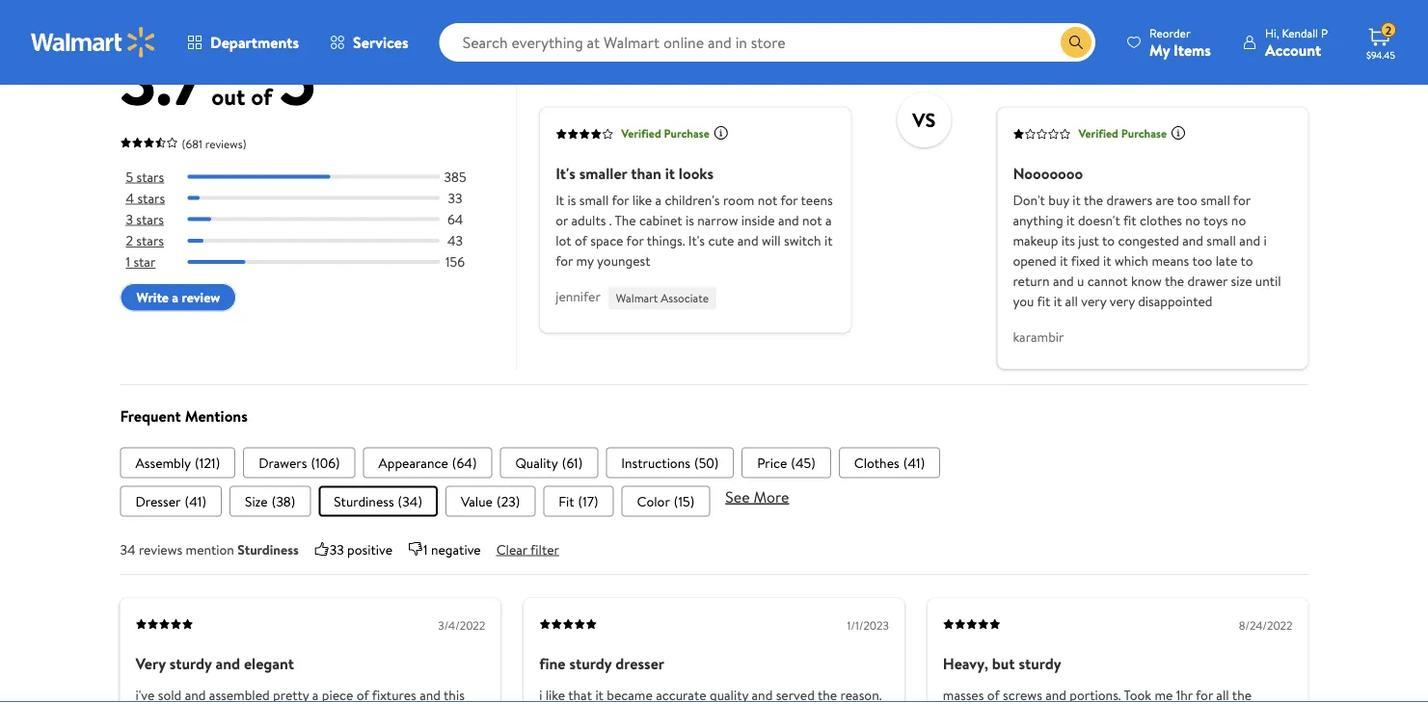 Task type: locate. For each thing, give the bounding box(es) containing it.
too right are
[[1177, 191, 1197, 210]]

1 progress bar from the top
[[188, 175, 440, 179]]

write a review link
[[120, 283, 236, 312]]

1 vertical spatial 1
[[423, 540, 428, 559]]

2 horizontal spatial sturdy
[[1019, 654, 1061, 675]]

for left teens
[[781, 191, 798, 210]]

very down "cannot"
[[1110, 292, 1135, 311]]

search icon image
[[1068, 35, 1084, 50]]

helpful
[[578, 51, 625, 73], [1035, 51, 1082, 73]]

33 down sturdiness (34)
[[330, 540, 344, 559]]

the up 'doesn't'
[[1084, 191, 1103, 210]]

0 vertical spatial fit
[[1123, 211, 1137, 230]]

list item up more
[[742, 448, 831, 479]]

1 right '33 positive'
[[423, 540, 428, 559]]

sturdy for very
[[169, 654, 212, 675]]

sturdy right very
[[169, 654, 212, 675]]

0 horizontal spatial verified purchase
[[621, 125, 710, 142]]

0 horizontal spatial 1
[[126, 253, 130, 271]]

1 horizontal spatial 33
[[448, 189, 462, 207]]

for up the
[[612, 191, 629, 210]]

verified purchase
[[621, 125, 710, 142], [1078, 125, 1167, 142]]

1 horizontal spatial verified purchase
[[1078, 125, 1167, 142]]

0 horizontal spatial very
[[1081, 292, 1106, 311]]

negative down value
[[431, 540, 481, 559]]

small up adults
[[579, 191, 609, 210]]

1 horizontal spatial it's
[[688, 231, 705, 250]]

list
[[120, 448, 1308, 479]]

0 vertical spatial too
[[1177, 191, 1197, 210]]

(41) inside list
[[903, 454, 925, 472]]

1 sturdy from the left
[[169, 654, 212, 675]]

my
[[1149, 39, 1170, 60]]

0 horizontal spatial the
[[1084, 191, 1103, 210]]

34
[[120, 540, 136, 559]]

0 horizontal spatial of
[[251, 81, 272, 113]]

narrow
[[697, 211, 738, 230]]

list item down the assembly (121)
[[120, 486, 222, 517]]

it up 'its'
[[1066, 211, 1075, 230]]

0 horizontal spatial is
[[567, 191, 576, 210]]

the up disappointed
[[1165, 272, 1184, 291]]

1 horizontal spatial verified
[[1078, 125, 1118, 142]]

0 horizontal spatial verified
[[621, 125, 661, 142]]

0 horizontal spatial positive
[[347, 540, 393, 559]]

stars for 5 stars
[[136, 167, 164, 186]]

of inside 3.7 out of 5
[[251, 81, 272, 113]]

hi,
[[1265, 25, 1279, 41]]

stars right 4
[[137, 189, 165, 207]]

nooooooo don't buy it the drawers are too small for anything it doesn't fit clothes no toys no makeup its just to congested and small and i opened it fixed it which means too late to return and u cannot know the drawer size until you fit it all very very disappointed
[[1013, 162, 1281, 311]]

kendall
[[1282, 25, 1318, 41]]

1 vertical spatial 2
[[126, 231, 133, 250]]

helpful for negative
[[1035, 51, 1082, 73]]

and left i
[[1239, 231, 1260, 250]]

heavy, but sturdy
[[943, 654, 1061, 675]]

purchase left verified purchase information image
[[1121, 125, 1167, 142]]

negative left my
[[1086, 51, 1144, 73]]

appearance (64)
[[378, 454, 477, 472]]

list item up fit
[[500, 448, 598, 479]]

(50)
[[694, 454, 719, 472]]

2 sturdy from the left
[[569, 654, 612, 675]]

progress bar
[[188, 175, 440, 179], [188, 196, 440, 200], [188, 218, 440, 222], [188, 239, 440, 243], [188, 260, 440, 264]]

sturdiness inside see more list
[[334, 492, 394, 511]]

(15)
[[674, 492, 695, 511]]

sturdy right fine
[[569, 654, 612, 675]]

2 vertical spatial a
[[172, 288, 179, 307]]

1 most from the left
[[540, 51, 574, 73]]

is
[[567, 191, 576, 210], [686, 211, 694, 230]]

2 horizontal spatial review
[[1148, 51, 1191, 73]]

156
[[446, 253, 465, 271]]

1 horizontal spatial 2
[[1385, 22, 1392, 38]]

sturdiness left (34)
[[334, 492, 394, 511]]

0 horizontal spatial (41)
[[185, 492, 206, 511]]

of
[[251, 81, 272, 113], [575, 231, 587, 250]]

my
[[576, 251, 594, 270]]

is right it
[[567, 191, 576, 210]]

(41) for clothes (41)
[[903, 454, 925, 472]]

small
[[579, 191, 609, 210], [1201, 191, 1230, 210], [1207, 231, 1236, 250]]

verified up nooooooo
[[1078, 125, 1118, 142]]

verified purchase up than
[[621, 125, 710, 142]]

1 horizontal spatial helpful
[[1035, 51, 1082, 73]]

which
[[1115, 251, 1149, 270]]

review for most helpful positive review
[[685, 51, 729, 73]]

a down teens
[[825, 211, 832, 230]]

progress bar for 156
[[188, 260, 440, 264]]

4 stars
[[126, 189, 165, 207]]

5 stars
[[126, 167, 164, 186]]

1 helpful from the left
[[578, 51, 625, 73]]

list item down drawers
[[229, 486, 311, 517]]

0 horizontal spatial it's
[[556, 162, 575, 183]]

to
[[1102, 231, 1115, 250], [1241, 251, 1253, 270]]

list item containing appearance
[[363, 448, 492, 479]]

it right the switch
[[824, 231, 833, 250]]

0 horizontal spatial 33
[[330, 540, 344, 559]]

0 horizontal spatial fit
[[1037, 292, 1050, 311]]

1 horizontal spatial most
[[997, 51, 1031, 73]]

1 vertical spatial negative
[[431, 540, 481, 559]]

1 vertical spatial 33
[[330, 540, 344, 559]]

fit (17)
[[559, 492, 598, 511]]

0 horizontal spatial not
[[758, 191, 777, 210]]

1 horizontal spatial to
[[1241, 251, 1253, 270]]

2 most from the left
[[997, 51, 1031, 73]]

a right the 'write'
[[172, 288, 179, 307]]

frequent
[[120, 406, 181, 427]]

for up late
[[1233, 191, 1251, 210]]

it's
[[556, 162, 575, 183], [688, 231, 705, 250]]

not down teens
[[802, 211, 822, 230]]

it's up it
[[556, 162, 575, 183]]

vs
[[912, 107, 936, 134]]

sturdy right but
[[1019, 654, 1061, 675]]

list item down (61)
[[543, 486, 614, 517]]

it down 'its'
[[1060, 251, 1068, 270]]

0 vertical spatial 2
[[1385, 22, 1392, 38]]

it
[[665, 162, 675, 183], [1073, 191, 1081, 210], [1066, 211, 1075, 230], [824, 231, 833, 250], [1060, 251, 1068, 270], [1103, 251, 1111, 270], [1054, 292, 1062, 311]]

not up inside on the top of page
[[758, 191, 777, 210]]

4 progress bar from the top
[[188, 239, 440, 243]]

progress bar for 43
[[188, 239, 440, 243]]

list item containing fit
[[543, 486, 614, 517]]

33
[[448, 189, 462, 207], [330, 540, 344, 559]]

2 progress bar from the top
[[188, 196, 440, 200]]

a right like
[[655, 191, 662, 210]]

instructions (50)
[[621, 454, 719, 472]]

fit down the drawers
[[1123, 211, 1137, 230]]

1 horizontal spatial purchase
[[1121, 125, 1167, 142]]

list item right "(45)"
[[839, 448, 940, 479]]

3/4/2022
[[438, 618, 485, 634]]

purchase for looks
[[664, 125, 710, 142]]

1 horizontal spatial sturdiness
[[334, 492, 394, 511]]

0 vertical spatial positive
[[629, 51, 681, 73]]

anything
[[1013, 211, 1063, 230]]

(681
[[182, 135, 202, 152]]

value (23)
[[461, 492, 520, 511]]

it up "cannot"
[[1103, 251, 1111, 270]]

most helpful negative review
[[997, 51, 1191, 73]]

list item up (34)
[[363, 448, 492, 479]]

list item up color (15)
[[606, 448, 734, 479]]

and left "u"
[[1053, 272, 1074, 291]]

list item
[[120, 448, 235, 479], [243, 448, 355, 479], [363, 448, 492, 479], [500, 448, 598, 479], [606, 448, 734, 479], [742, 448, 831, 479], [839, 448, 940, 479], [120, 486, 222, 517], [229, 486, 311, 517], [319, 486, 438, 517], [445, 486, 535, 517], [543, 486, 614, 517], [622, 486, 710, 517]]

too up drawer
[[1192, 251, 1212, 270]]

2 for 2
[[1385, 22, 1392, 38]]

jennifer
[[556, 287, 601, 305]]

review
[[685, 51, 729, 73], [1148, 51, 1191, 73], [182, 288, 220, 307]]

1 vertical spatial not
[[802, 211, 822, 230]]

0 vertical spatial 33
[[448, 189, 462, 207]]

of right lot
[[575, 231, 587, 250]]

most for most helpful negative review
[[997, 51, 1031, 73]]

list item up dresser (41)
[[120, 448, 235, 479]]

(41) right dresser
[[185, 492, 206, 511]]

(41) inside see more list
[[185, 492, 206, 511]]

(17)
[[578, 492, 598, 511]]

see
[[725, 486, 750, 508]]

list item down the (64)
[[445, 486, 535, 517]]

3 progress bar from the top
[[188, 218, 440, 222]]

star
[[133, 253, 156, 271]]

1 purchase from the left
[[664, 125, 710, 142]]

clothes (41)
[[854, 454, 925, 472]]

33 down 385
[[448, 189, 462, 207]]

385
[[444, 167, 466, 186]]

progress bar for 64
[[188, 218, 440, 222]]

small up toys
[[1201, 191, 1230, 210]]

1 horizontal spatial (41)
[[903, 454, 925, 472]]

negative
[[1086, 51, 1144, 73], [431, 540, 481, 559]]

1 horizontal spatial 5
[[278, 31, 316, 128]]

1 horizontal spatial review
[[685, 51, 729, 73]]

2 horizontal spatial a
[[825, 211, 832, 230]]

see more
[[725, 486, 789, 508]]

3.7 out of 5
[[120, 31, 316, 128]]

makeup
[[1013, 231, 1058, 250]]

1 for 1 negative
[[423, 540, 428, 559]]

0 vertical spatial negative
[[1086, 51, 1144, 73]]

1 vertical spatial (41)
[[185, 492, 206, 511]]

review down reorder
[[1148, 51, 1191, 73]]

and
[[778, 211, 799, 230], [737, 231, 758, 250], [1182, 231, 1203, 250], [1239, 231, 1260, 250], [1053, 272, 1074, 291], [215, 654, 240, 675]]

1 vertical spatial too
[[1192, 251, 1212, 270]]

stars right 3
[[136, 210, 164, 229]]

list item up '33 positive'
[[319, 486, 438, 517]]

stars up 4 stars at the left top of the page
[[136, 167, 164, 186]]

2 very from the left
[[1110, 292, 1135, 311]]

2 down 3
[[126, 231, 133, 250]]

1 left star
[[126, 253, 130, 271]]

0 vertical spatial sturdiness
[[334, 492, 394, 511]]

1 horizontal spatial very
[[1110, 292, 1135, 311]]

very
[[1081, 292, 1106, 311], [1110, 292, 1135, 311]]

very right all
[[1081, 292, 1106, 311]]

purchase left verified purchase information icon
[[664, 125, 710, 142]]

review right the 'write'
[[182, 288, 220, 307]]

mentions
[[185, 406, 248, 427]]

0 horizontal spatial 2
[[126, 231, 133, 250]]

list item containing sturdiness
[[319, 486, 438, 517]]

3 sturdy from the left
[[1019, 654, 1061, 675]]

34 reviews mention sturdiness
[[120, 540, 299, 559]]

stars down 3 stars
[[136, 231, 164, 250]]

list item containing size
[[229, 486, 311, 517]]

services button
[[314, 19, 424, 66]]

0 vertical spatial of
[[251, 81, 272, 113]]

sturdy
[[169, 654, 212, 675], [569, 654, 612, 675], [1019, 654, 1061, 675]]

1 verified purchase from the left
[[621, 125, 710, 142]]

walmart associate
[[616, 290, 709, 306]]

verified for buy
[[1078, 125, 1118, 142]]

0 horizontal spatial no
[[1185, 211, 1200, 230]]

progress bar for 385
[[188, 175, 440, 179]]

list item containing drawers
[[243, 448, 355, 479]]

5 progress bar from the top
[[188, 260, 440, 264]]

0 horizontal spatial negative
[[431, 540, 481, 559]]

1 vertical spatial sturdiness
[[237, 540, 299, 559]]

the
[[1084, 191, 1103, 210], [1165, 272, 1184, 291]]

list item containing color
[[622, 486, 710, 517]]

0 vertical spatial 1
[[126, 253, 130, 271]]

0 vertical spatial a
[[655, 191, 662, 210]]

list item containing assembly
[[120, 448, 235, 479]]

sturdy for fine
[[569, 654, 612, 675]]

fine
[[539, 654, 566, 675]]

of inside it's smaller than it looks it is small for like a children's room not for teens or adults . the cabinet is narrow inside and not a lot of space for things. it's cute and will switch it for my youngest
[[575, 231, 587, 250]]

list item down the instructions (50)
[[622, 486, 710, 517]]

0 horizontal spatial 5
[[126, 167, 133, 186]]

list item up "(38)"
[[243, 448, 355, 479]]

review up verified purchase information icon
[[685, 51, 729, 73]]

0 horizontal spatial sturdiness
[[237, 540, 299, 559]]

most for most helpful positive review
[[540, 51, 574, 73]]

fit right you
[[1037, 292, 1050, 311]]

purchase for the
[[1121, 125, 1167, 142]]

1 horizontal spatial the
[[1165, 272, 1184, 291]]

it's left cute
[[688, 231, 705, 250]]

2 verified from the left
[[1078, 125, 1118, 142]]

1 vertical spatial to
[[1241, 251, 1253, 270]]

small up late
[[1207, 231, 1236, 250]]

departments
[[210, 32, 299, 53]]

drawers (106)
[[259, 454, 340, 472]]

5 right out
[[278, 31, 316, 128]]

0 horizontal spatial purchase
[[664, 125, 710, 142]]

2 no from the left
[[1231, 211, 1246, 230]]

0 vertical spatial is
[[567, 191, 576, 210]]

1 horizontal spatial a
[[655, 191, 662, 210]]

1 vertical spatial positive
[[347, 540, 393, 559]]

sturdiness down size (38)
[[237, 540, 299, 559]]

(23)
[[497, 492, 520, 511]]

out
[[211, 81, 245, 113]]

until
[[1255, 272, 1281, 291]]

progress bar for 33
[[188, 196, 440, 200]]

to right just
[[1102, 231, 1115, 250]]

to right late
[[1241, 251, 1253, 270]]

2 purchase from the left
[[1121, 125, 1167, 142]]

associate
[[661, 290, 709, 306]]

0 vertical spatial not
[[758, 191, 777, 210]]

no right toys
[[1231, 211, 1246, 230]]

switch
[[784, 231, 821, 250]]

1 horizontal spatial 1
[[423, 540, 428, 559]]

1 very from the left
[[1081, 292, 1106, 311]]

Walmart Site-Wide search field
[[439, 23, 1095, 62]]

2 verified purchase from the left
[[1078, 125, 1167, 142]]

no left toys
[[1185, 211, 1200, 230]]

the
[[615, 211, 636, 230]]

list item containing clothes
[[839, 448, 940, 479]]

1 horizontal spatial negative
[[1086, 51, 1144, 73]]

1 horizontal spatial positive
[[629, 51, 681, 73]]

verified up than
[[621, 125, 661, 142]]

1 verified from the left
[[621, 125, 661, 142]]

Search search field
[[439, 23, 1095, 62]]

is down children's
[[686, 211, 694, 230]]

1 vertical spatial of
[[575, 231, 587, 250]]

verified purchase left verified purchase information image
[[1078, 125, 1167, 142]]

2 helpful from the left
[[1035, 51, 1082, 73]]

0 vertical spatial (41)
[[903, 454, 925, 472]]

fit
[[559, 492, 574, 511]]

0 vertical spatial to
[[1102, 231, 1115, 250]]

1 vertical spatial the
[[1165, 272, 1184, 291]]

2 up '$94.45'
[[1385, 22, 1392, 38]]

1 horizontal spatial fit
[[1123, 211, 1137, 230]]

stars
[[136, 167, 164, 186], [137, 189, 165, 207], [136, 210, 164, 229], [136, 231, 164, 250]]

of right out
[[251, 81, 272, 113]]

0 horizontal spatial helpful
[[578, 51, 625, 73]]

1 horizontal spatial no
[[1231, 211, 1246, 230]]

0 horizontal spatial sturdy
[[169, 654, 212, 675]]

1 horizontal spatial sturdy
[[569, 654, 612, 675]]

assembly (121)
[[135, 454, 220, 472]]

and up the switch
[[778, 211, 799, 230]]

5 up 4
[[126, 167, 133, 186]]

(41) right 'clothes'
[[903, 454, 925, 472]]

(34)
[[398, 492, 422, 511]]

1 vertical spatial 5
[[126, 167, 133, 186]]

0 horizontal spatial most
[[540, 51, 574, 73]]

most
[[540, 51, 574, 73], [997, 51, 1031, 73]]

small inside it's smaller than it looks it is small for like a children's room not for teens or adults . the cabinet is narrow inside and not a lot of space for things. it's cute and will switch it for my youngest
[[579, 191, 609, 210]]

0 horizontal spatial a
[[172, 288, 179, 307]]

1 star
[[126, 253, 156, 271]]

1 horizontal spatial of
[[575, 231, 587, 250]]

1 horizontal spatial is
[[686, 211, 694, 230]]

64
[[447, 210, 463, 229]]



Task type: vqa. For each thing, say whether or not it's contained in the screenshot.


Task type: describe. For each thing, give the bounding box(es) containing it.
very sturdy and elegant
[[135, 654, 294, 675]]

0 horizontal spatial to
[[1102, 231, 1115, 250]]

drawers
[[259, 454, 307, 472]]

return
[[1013, 272, 1050, 291]]

reorder
[[1149, 25, 1190, 41]]

1 vertical spatial a
[[825, 211, 832, 230]]

.
[[609, 211, 612, 230]]

0 vertical spatial it's
[[556, 162, 575, 183]]

appearance
[[378, 454, 448, 472]]

are
[[1156, 191, 1174, 210]]

size (38)
[[245, 492, 295, 511]]

write a review
[[136, 288, 220, 307]]

review for most helpful negative review
[[1148, 51, 1191, 73]]

color
[[637, 492, 670, 511]]

than
[[631, 162, 661, 183]]

instructions
[[621, 454, 690, 472]]

1 vertical spatial is
[[686, 211, 694, 230]]

33 positive
[[330, 540, 393, 559]]

for down lot
[[556, 251, 573, 270]]

but
[[992, 654, 1015, 675]]

more
[[754, 486, 789, 508]]

verified purchase information image
[[713, 125, 729, 140]]

see more list
[[120, 486, 1308, 517]]

it right than
[[665, 162, 675, 183]]

43
[[447, 231, 463, 250]]

hi, kendall p account
[[1265, 25, 1328, 60]]

verified purchase information image
[[1171, 125, 1186, 140]]

8/24/2022
[[1239, 618, 1293, 634]]

toys
[[1203, 211, 1228, 230]]

0 vertical spatial the
[[1084, 191, 1103, 210]]

(38)
[[272, 492, 295, 511]]

1 for 1 star
[[126, 253, 130, 271]]

clothes
[[1140, 211, 1182, 230]]

services
[[353, 32, 408, 53]]

1 vertical spatial fit
[[1037, 292, 1050, 311]]

price
[[757, 454, 787, 472]]

i
[[1264, 231, 1267, 250]]

and down inside on the top of page
[[737, 231, 758, 250]]

reorder my items
[[1149, 25, 1211, 60]]

list item containing instructions
[[606, 448, 734, 479]]

clear filter
[[496, 540, 559, 559]]

stars for 2 stars
[[136, 231, 164, 250]]

will
[[762, 231, 781, 250]]

and up means at the right top of the page
[[1182, 231, 1203, 250]]

dresser (41)
[[135, 492, 206, 511]]

1 horizontal spatial not
[[802, 211, 822, 230]]

lot
[[556, 231, 571, 250]]

smaller
[[579, 162, 627, 183]]

assembly
[[135, 454, 191, 472]]

(64)
[[452, 454, 477, 472]]

list containing assembly
[[120, 448, 1308, 479]]

departments button
[[172, 19, 314, 66]]

very
[[135, 654, 166, 675]]

sturdiness (34)
[[334, 492, 422, 511]]

walmart
[[616, 290, 658, 306]]

(45)
[[791, 454, 816, 472]]

1 no from the left
[[1185, 211, 1200, 230]]

(681 reviews)
[[182, 135, 246, 152]]

$94.45
[[1366, 48, 1395, 61]]

cabinet
[[639, 211, 682, 230]]

children's
[[665, 191, 720, 210]]

list item containing quality
[[500, 448, 598, 479]]

it's smaller than it looks it is small for like a children's room not for teens or adults . the cabinet is narrow inside and not a lot of space for things. it's cute and will switch it for my youngest
[[556, 162, 833, 270]]

for inside nooooooo don't buy it the drawers are too small for anything it doesn't fit clothes no toys no makeup its just to congested and small and i opened it fixed it which means too late to return and u cannot know the drawer size until you fit it all very very disappointed
[[1233, 191, 1251, 210]]

helpful for positive
[[578, 51, 625, 73]]

stars for 3 stars
[[136, 210, 164, 229]]

0 horizontal spatial review
[[182, 288, 220, 307]]

3 stars
[[126, 210, 164, 229]]

and left elegant
[[215, 654, 240, 675]]

clear filter button
[[496, 540, 559, 559]]

1 negative
[[423, 540, 481, 559]]

write
[[136, 288, 169, 307]]

reviews)
[[205, 135, 246, 152]]

just
[[1078, 231, 1099, 250]]

33 for 33 positive
[[330, 540, 344, 559]]

means
[[1152, 251, 1189, 270]]

disappointed
[[1138, 292, 1213, 311]]

don't
[[1013, 191, 1045, 210]]

you
[[1013, 292, 1034, 311]]

mention
[[186, 540, 234, 559]]

0 vertical spatial 5
[[278, 31, 316, 128]]

verified for than
[[621, 125, 661, 142]]

verified purchase for the
[[1078, 125, 1167, 142]]

fine sturdy dresser
[[539, 654, 664, 675]]

2 stars
[[126, 231, 164, 250]]

(41) for dresser (41)
[[185, 492, 206, 511]]

color (15)
[[637, 492, 695, 511]]

list item containing price
[[742, 448, 831, 479]]

for down the
[[626, 231, 644, 250]]

size
[[1231, 272, 1252, 291]]

walmart image
[[31, 27, 156, 58]]

opened
[[1013, 251, 1057, 270]]

fixed
[[1071, 251, 1100, 270]]

3
[[126, 210, 133, 229]]

all
[[1065, 292, 1078, 311]]

it left all
[[1054, 292, 1062, 311]]

room
[[723, 191, 754, 210]]

clothes
[[854, 454, 899, 472]]

like
[[632, 191, 652, 210]]

u
[[1077, 272, 1084, 291]]

3.7
[[120, 31, 208, 128]]

verified purchase for looks
[[621, 125, 710, 142]]

karambir
[[1013, 327, 1064, 346]]

33 for 33
[[448, 189, 462, 207]]

1 vertical spatial it's
[[688, 231, 705, 250]]

doesn't
[[1078, 211, 1120, 230]]

quality (61)
[[515, 454, 583, 472]]

filter
[[530, 540, 559, 559]]

late
[[1216, 251, 1237, 270]]

elegant
[[244, 654, 294, 675]]

it right the buy
[[1073, 191, 1081, 210]]

list item containing value
[[445, 486, 535, 517]]

items
[[1174, 39, 1211, 60]]

stars for 4 stars
[[137, 189, 165, 207]]

list item containing dresser
[[120, 486, 222, 517]]

dresser
[[135, 492, 181, 511]]

2 for 2 stars
[[126, 231, 133, 250]]

cute
[[708, 231, 734, 250]]



